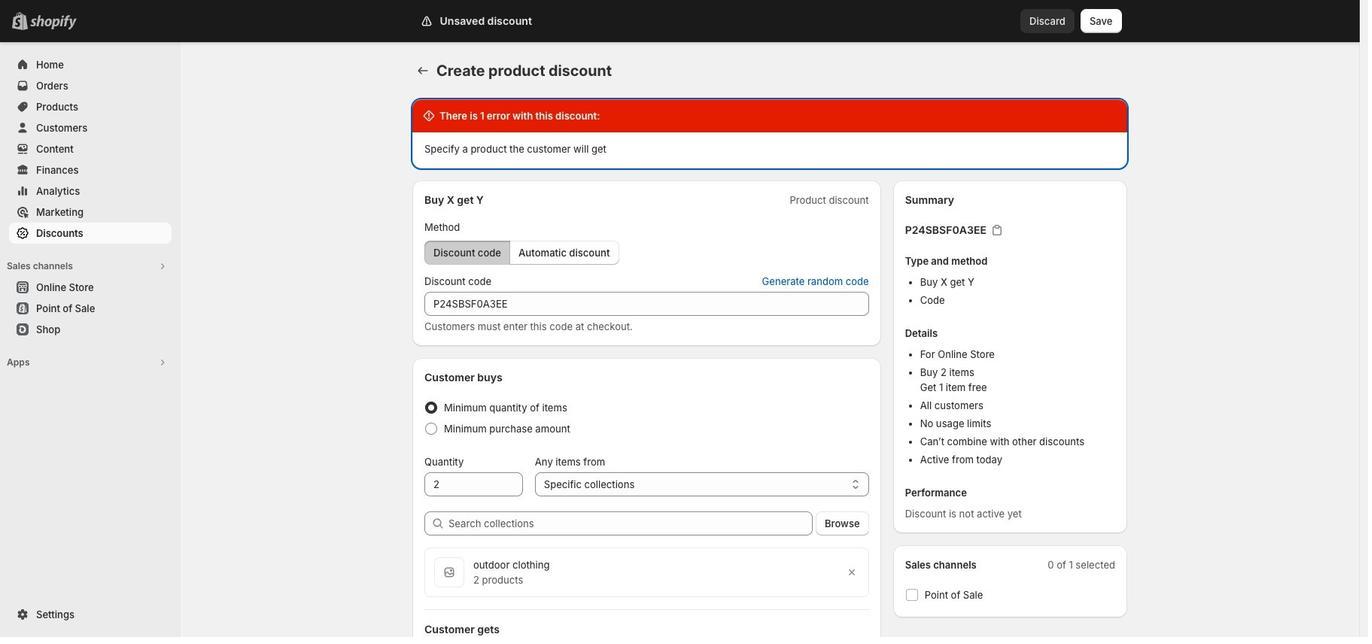 Task type: vqa. For each thing, say whether or not it's contained in the screenshot.
Search button at top
no



Task type: locate. For each thing, give the bounding box(es) containing it.
None text field
[[425, 292, 869, 316], [425, 473, 523, 497], [425, 292, 869, 316], [425, 473, 523, 497]]



Task type: describe. For each thing, give the bounding box(es) containing it.
Search collections text field
[[449, 512, 813, 536]]

shopify image
[[30, 15, 77, 30]]



